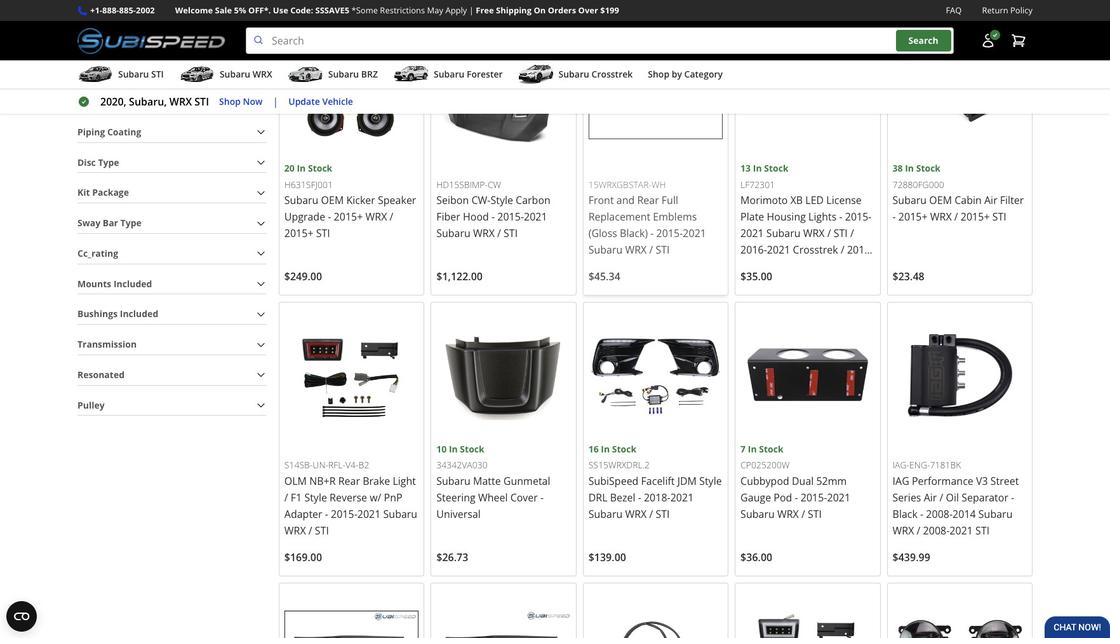 Task type: describe. For each thing, give the bounding box(es) containing it.
style for olm nb+r rear brake light / f1 style reverse w/ pnp adapter - 2015-2021 subaru wrx / sti
[[305, 491, 327, 505]]

2021 down plate
[[741, 227, 764, 240]]

street
[[991, 474, 1020, 488]]

wrx inside 13 in stock lf72301 morimoto xb led license plate housing lights - 2015- 2021 subaru wrx / sti / 2016-2021 crosstrek / 2011- 2017 impreza / 2013-2016 scion fr-s / 2013-2020 subaru brz / 2017-2019 toyota 86
[[804, 227, 825, 240]]

1 vertical spatial 2008-
[[924, 524, 950, 538]]

gcs fender emblems (matte black) - 2015-2021 subaru wrx / sti image
[[285, 588, 419, 638]]

2020
[[825, 276, 848, 290]]

wrx inside iag performance v3 street series air / oil separator - black  - 2008-2014 subaru wrx / 2008-2021 sti
[[893, 524, 915, 538]]

rfl-
[[329, 459, 346, 471]]

jdm
[[678, 474, 697, 488]]

2015- inside 13 in stock lf72301 morimoto xb led license plate housing lights - 2015- 2021 subaru wrx / sti / 2016-2021 crosstrek / 2011- 2017 impreza / 2013-2016 scion fr-s / 2013-2020 subaru brz / 2017-2019 toyota 86
[[846, 210, 872, 224]]

- inside 7 in stock cp025200w cubbypod dual 52mm gauge pod - 2015-2021 subaru wrx / sti
[[795, 491, 799, 505]]

subaru inside 38 in stock 72880fg000 subaru oem cabin air filter - 2015+ wrx / 2015+ sti
[[893, 193, 927, 207]]

iag performance v3 street series air / oil separator - black  - 2008-2014 subaru wrx / 2008-2021 sti image
[[893, 308, 1028, 442]]

2015+ down kicker
[[334, 210, 363, 224]]

/ inside 7 in stock cp025200w cubbypod dual 52mm gauge pod - 2015-2021 subaru wrx / sti
[[802, 507, 806, 521]]

/ inside "15wrxgbstar-wh front and rear full replacement emblems (gloss black) - 2015-2021 subaru wrx / sti"
[[650, 243, 654, 257]]

2015+ down 72880fg000
[[899, 210, 928, 224]]

- inside 20 in stock h631sfj001 subaru oem kicker speaker upgrade - 2015+ wrx / 2015+ sti
[[328, 210, 331, 224]]

in for subaru matte gunmetal steering wheel cover - universal
[[449, 443, 458, 455]]

sti inside 13 in stock lf72301 morimoto xb led license plate housing lights - 2015- 2021 subaru wrx / sti / 2016-2021 crosstrek / 2011- 2017 impreza / 2013-2016 scion fr-s / 2013-2020 subaru brz / 2017-2019 toyota 86
[[834, 227, 848, 240]]

sti inside 16 in stock ss15wrxdrl.2 subispeed facelift jdm style drl bezel - 2018-2021 subaru wrx / sti
[[656, 507, 670, 521]]

included for mounts included
[[114, 277, 152, 290]]

type inside dropdown button
[[120, 217, 142, 229]]

rear inside "15wrxgbstar-wh front and rear full replacement emblems (gloss black) - 2015-2021 subaru wrx / sti"
[[638, 193, 659, 207]]

subaru,
[[129, 95, 167, 109]]

shop now
[[219, 95, 263, 107]]

drl
[[589, 491, 608, 505]]

b2
[[359, 459, 369, 471]]

gauge
[[741, 491, 772, 505]]

package
[[92, 186, 129, 199]]

rear inside olm nb+r rear brake light / f1 style reverse w/ pnp adapter - 2015-2021 subaru wrx / sti
[[339, 474, 360, 488]]

subaru matte gunmetal steering wheel cover - universal image
[[437, 308, 571, 442]]

scion
[[741, 276, 766, 290]]

series
[[893, 491, 922, 505]]

/ right s
[[792, 276, 796, 290]]

subaru inside hd15sbimp-cw seibon cw-style carbon fiber hood - 2015-2021 subaru wrx / sti
[[437, 227, 471, 240]]

subaru oem cabin air filter - 2015+ wrx / 2015+ sti image
[[893, 27, 1028, 162]]

- inside hd15sbimp-cw seibon cw-style carbon fiber hood - 2015-2021 subaru wrx / sti
[[492, 210, 495, 224]]

transmission
[[78, 338, 137, 350]]

subaru oem kicker speaker upgrade - 2015+ wrx / 2015+ sti image
[[285, 27, 419, 162]]

open widget image
[[6, 601, 37, 632]]

olm oem style fog / turn signal harness (single) - 2015-2021 subaru wrx / 2015-2017 sti image
[[589, 588, 723, 638]]

+1-888-885-2002
[[90, 4, 155, 16]]

- inside olm nb+r rear brake light / f1 style reverse w/ pnp adapter - 2015-2021 subaru wrx / sti
[[325, 507, 329, 521]]

steering
[[437, 491, 476, 505]]

piping coating button
[[78, 123, 266, 142]]

by
[[672, 68, 683, 80]]

a subaru wrx thumbnail image image
[[179, 65, 215, 84]]

kit package
[[78, 186, 129, 199]]

2021 inside olm nb+r rear brake light / f1 style reverse w/ pnp adapter - 2015-2021 subaru wrx / sti
[[358, 507, 381, 521]]

sti inside iag performance v3 street series air / oil separator - black  - 2008-2014 subaru wrx / 2008-2021 sti
[[976, 524, 990, 538]]

wrx down a subaru wrx thumbnail image
[[170, 95, 192, 109]]

15wrxgbstar-
[[589, 178, 652, 190]]

brz inside dropdown button
[[361, 68, 378, 80]]

sway
[[78, 217, 100, 229]]

2011-
[[848, 243, 874, 257]]

iag performance v3 street series air / oil separator - black  - 2008-2014 subaru wrx / 2008-2021 sti
[[893, 474, 1020, 538]]

update vehicle
[[289, 95, 353, 107]]

universal
[[437, 507, 481, 521]]

2021 inside "15wrxgbstar-wh front and rear full replacement emblems (gloss black) - 2015-2021 subaru wrx / sti"
[[683, 227, 707, 240]]

/ right impreza
[[808, 260, 812, 274]]

2021 up impreza
[[768, 243, 791, 257]]

matte
[[473, 474, 501, 488]]

update vehicle button
[[289, 95, 353, 109]]

2015+ down upgrade
[[285, 227, 314, 240]]

oil
[[947, 491, 960, 505]]

sti inside 38 in stock 72880fg000 subaru oem cabin air filter - 2015+ wrx / 2015+ sti
[[993, 210, 1007, 224]]

lf72301
[[741, 178, 776, 190]]

stock for morimoto xb led license plate housing lights - 2015- 2021 subaru wrx / sti / 2016-2021 crosstrek / 2011- 2017 impreza / 2013-2016 scion fr-s / 2013-2020 subaru brz / 2017-2019 toyota 86
[[765, 162, 789, 174]]

un-
[[313, 459, 329, 471]]

v4-
[[346, 459, 359, 471]]

wrx inside 20 in stock h631sfj001 subaru oem kicker speaker upgrade - 2015+ wrx / 2015+ sti
[[366, 210, 387, 224]]

separator
[[962, 491, 1009, 505]]

a subaru forester thumbnail image image
[[393, 65, 429, 84]]

5%
[[234, 4, 246, 16]]

hood
[[463, 210, 489, 224]]

cubbypod dual 52mm gauge pod - 2015-2021 subaru wrx / sti image
[[741, 308, 875, 442]]

wrx inside hd15sbimp-cw seibon cw-style carbon fiber hood - 2015-2021 subaru wrx / sti
[[473, 227, 495, 240]]

pulley button
[[78, 396, 266, 415]]

/ inside 20 in stock h631sfj001 subaru oem kicker speaker upgrade - 2015+ wrx / 2015+ sti
[[390, 210, 394, 224]]

subispeed logo image
[[78, 27, 226, 54]]

full
[[662, 193, 679, 207]]

crosstrek inside dropdown button
[[592, 68, 633, 80]]

0 vertical spatial 2013-
[[815, 260, 841, 274]]

s14sb-
[[285, 459, 313, 471]]

subaru inside 7 in stock cp025200w cubbypod dual 52mm gauge pod - 2015-2021 subaru wrx / sti
[[741, 507, 775, 521]]

subaru up toyota
[[741, 293, 775, 307]]

front and rear full replacement emblems (gloss black) - 2015-2021 subaru wrx / sti image
[[589, 27, 723, 162]]

style inside hd15sbimp-cw seibon cw-style carbon fiber hood - 2015-2021 subaru wrx / sti
[[491, 193, 513, 207]]

2020, subaru, wrx sti
[[100, 95, 209, 109]]

16 in stock ss15wrxdrl.2 subispeed facelift jdm style drl bezel - 2018-2021 subaru wrx / sti
[[589, 443, 722, 521]]

air inside iag performance v3 street series air / oil separator - black  - 2008-2014 subaru wrx / 2008-2021 sti
[[924, 491, 938, 505]]

coating
[[107, 126, 141, 138]]

/ inside 38 in stock 72880fg000 subaru oem cabin air filter - 2015+ wrx / 2015+ sti
[[955, 210, 959, 224]]

olm nb+r rear brake light / f1 style reverse w/ pnp adapter - 2015-2021 subaru wrx / sti
[[285, 474, 418, 538]]

0 horizontal spatial |
[[273, 95, 279, 109]]

bar
[[103, 217, 118, 229]]

in for morimoto xb led license plate housing lights - 2015- 2021 subaru wrx / sti / 2016-2021 crosstrek / 2011- 2017 impreza / 2013-2016 scion fr-s / 2013-2020 subaru brz / 2017-2019 toyota 86
[[754, 162, 762, 174]]

replacement
[[589, 210, 651, 224]]

0 vertical spatial |
[[469, 4, 474, 16]]

subaru inside 10 in stock 34342va030 subaru matte gunmetal steering wheel cover - universal
[[437, 474, 471, 488]]

2019
[[832, 293, 855, 307]]

gunmetal
[[504, 474, 551, 488]]

34342va030
[[437, 459, 488, 471]]

2017-
[[805, 293, 832, 307]]

subaru wrx
[[220, 68, 272, 80]]

button image
[[981, 33, 997, 48]]

now
[[243, 95, 263, 107]]

dual
[[792, 474, 814, 488]]

resonated
[[78, 369, 125, 381]]

s
[[784, 276, 789, 290]]

mounts included button
[[78, 274, 266, 294]]

mounts included
[[78, 277, 152, 290]]

$199
[[601, 4, 620, 16]]

forester
[[467, 68, 503, 80]]

7 in stock cp025200w cubbypod dual 52mm gauge pod - 2015-2021 subaru wrx / sti
[[741, 443, 851, 521]]

eng-
[[910, 459, 931, 471]]

gcs fender emblems - 2015-2021 subaru wrx / sti image
[[437, 588, 571, 638]]

transmission button
[[78, 335, 266, 355]]

shop for shop now
[[219, 95, 241, 107]]

toyota
[[741, 309, 773, 323]]

15wrxgbstar-wh front and rear full replacement emblems (gloss black) - 2015-2021 subaru wrx / sti
[[589, 178, 707, 257]]

disc type
[[78, 156, 119, 168]]

brake
[[363, 474, 390, 488]]

bushings included
[[78, 308, 158, 320]]

cubbypod
[[741, 474, 790, 488]]

$249.00
[[285, 270, 322, 284]]

pnp
[[384, 491, 403, 505]]

apply
[[446, 4, 467, 16]]

type inside dropdown button
[[98, 156, 119, 168]]

/ up the 2011-
[[851, 227, 855, 240]]

subaru left forester
[[434, 68, 465, 80]]

orders
[[548, 4, 577, 16]]

stock for subaru oem kicker speaker upgrade - 2015+ wrx / 2015+ sti
[[308, 162, 333, 174]]

/ down adapter
[[309, 524, 313, 538]]

may
[[427, 4, 444, 16]]

subaru sti
[[118, 68, 164, 80]]

- inside 38 in stock 72880fg000 subaru oem cabin air filter - 2015+ wrx / 2015+ sti
[[893, 210, 897, 224]]

adapter
[[285, 507, 323, 521]]

sti inside "15wrxgbstar-wh front and rear full replacement emblems (gloss black) - 2015-2021 subaru wrx / sti"
[[656, 243, 670, 257]]

xb
[[791, 193, 803, 207]]

air inside 38 in stock 72880fg000 subaru oem cabin air filter - 2015+ wrx / 2015+ sti
[[985, 193, 998, 207]]

$45.34
[[589, 270, 621, 284]]

fiber
[[437, 210, 461, 224]]

disc type button
[[78, 153, 266, 172]]



Task type: vqa. For each thing, say whether or not it's contained in the screenshot.


Task type: locate. For each thing, give the bounding box(es) containing it.
stock up '34342va030'
[[460, 443, 485, 455]]

hd15sbimp-cw seibon cw-style carbon fiber hood - 2015-2021 subaru wrx / sti
[[437, 178, 551, 240]]

in right 38 on the top of page
[[906, 162, 915, 174]]

0 vertical spatial style
[[491, 193, 513, 207]]

1 horizontal spatial air
[[985, 193, 998, 207]]

stock inside 20 in stock h631sfj001 subaru oem kicker speaker upgrade - 2015+ wrx / 2015+ sti
[[308, 162, 333, 174]]

in for cubbypod dual 52mm gauge pod - 2015-2021 subaru wrx / sti
[[748, 443, 757, 455]]

2021 inside hd15sbimp-cw seibon cw-style carbon fiber hood - 2015-2021 subaru wrx / sti
[[524, 210, 548, 224]]

included down mounts included
[[120, 308, 158, 320]]

wrx inside 7 in stock cp025200w cubbypod dual 52mm gauge pod - 2015-2021 subaru wrx / sti
[[778, 507, 799, 521]]

subaru up upgrade
[[285, 193, 319, 207]]

style right jdm
[[700, 474, 722, 488]]

oem for kicker
[[321, 193, 344, 207]]

2015- down reverse on the bottom of the page
[[331, 507, 358, 521]]

in right 10
[[449, 443, 458, 455]]

wrx down hood
[[473, 227, 495, 240]]

a subaru brz thumbnail image image
[[288, 65, 323, 84]]

oem inside 38 in stock 72880fg000 subaru oem cabin air filter - 2015+ wrx / 2015+ sti
[[930, 193, 953, 207]]

wrx down 72880fg000
[[931, 210, 952, 224]]

stock for cubbypod dual 52mm gauge pod - 2015-2021 subaru wrx / sti
[[760, 443, 784, 455]]

cp025200w
[[741, 459, 790, 471]]

olm nightseeker led fog lights - 2015-2021 subaru wrx / sti / 2013-2017 crosstrek / 2014-2018 forester 2013-2016 scion fr-s / 2013-2020 subaru brz / 2017-2019 toyota 86 image
[[893, 588, 1028, 638]]

2021 inside iag performance v3 street series air / oil separator - black  - 2008-2014 subaru wrx / 2008-2021 sti
[[950, 524, 974, 538]]

included inside dropdown button
[[120, 308, 158, 320]]

subaru inside 20 in stock h631sfj001 subaru oem kicker speaker upgrade - 2015+ wrx / 2015+ sti
[[285, 193, 319, 207]]

in inside 10 in stock 34342va030 subaru matte gunmetal steering wheel cover - universal
[[449, 443, 458, 455]]

rear down v4- at left bottom
[[339, 474, 360, 488]]

- right hood
[[492, 210, 495, 224]]

/ inside 16 in stock ss15wrxdrl.2 subispeed facelift jdm style drl bezel - 2018-2021 subaru wrx / sti
[[650, 507, 654, 521]]

sti down upgrade
[[316, 227, 330, 240]]

kit
[[78, 186, 90, 199]]

subaru right a subaru crosstrek thumbnail image
[[559, 68, 590, 80]]

iag
[[893, 474, 910, 488]]

light
[[393, 474, 416, 488]]

in right 20
[[297, 162, 306, 174]]

0 vertical spatial type
[[98, 156, 119, 168]]

a subaru crosstrek thumbnail image image
[[518, 65, 554, 84]]

wrx up now
[[253, 68, 272, 80]]

$169.00
[[285, 550, 322, 564]]

sti inside olm nb+r rear brake light / f1 style reverse w/ pnp adapter - 2015-2021 subaru wrx / sti
[[315, 524, 329, 538]]

2021 down 52mm
[[828, 491, 851, 505]]

brz inside 13 in stock lf72301 morimoto xb led license plate housing lights - 2015- 2021 subaru wrx / sti / 2016-2021 crosstrek / 2011- 2017 impreza / 2013-2016 scion fr-s / 2013-2020 subaru brz / 2017-2019 toyota 86
[[778, 293, 796, 307]]

style
[[491, 193, 513, 207], [700, 474, 722, 488], [305, 491, 327, 505]]

kicker
[[347, 193, 376, 207]]

1 horizontal spatial rear
[[638, 193, 659, 207]]

- down license
[[840, 210, 843, 224]]

1 oem from the left
[[321, 193, 344, 207]]

wh
[[652, 178, 666, 190]]

h631sfj001
[[285, 178, 333, 190]]

sti inside 7 in stock cp025200w cubbypod dual 52mm gauge pod - 2015-2021 subaru wrx / sti
[[808, 507, 822, 521]]

search
[[909, 35, 939, 47]]

subaru inside "15wrxgbstar-wh front and rear full replacement emblems (gloss black) - 2015-2021 subaru wrx / sti"
[[589, 243, 623, 257]]

*some
[[352, 4, 378, 16]]

2015+ down cabin
[[961, 210, 991, 224]]

shop
[[648, 68, 670, 80], [219, 95, 241, 107]]

subaru down "drl"
[[589, 507, 623, 521]]

2 oem from the left
[[930, 193, 953, 207]]

(gloss
[[589, 227, 618, 240]]

morimoto xb led license plate housing lights - 2015-2021 subaru wrx / sti / 2016-2021 crosstrek / 2011-2017 impreza / 2013-2016 scion fr-s / 2013-2020 subaru brz / 2017-2019 toyota 86 image
[[741, 27, 875, 162]]

in inside 20 in stock h631sfj001 subaru oem kicker speaker upgrade - 2015+ wrx / 2015+ sti
[[297, 162, 306, 174]]

2021
[[524, 210, 548, 224], [683, 227, 707, 240], [741, 227, 764, 240], [768, 243, 791, 257], [671, 491, 694, 505], [828, 491, 851, 505], [358, 507, 381, 521], [950, 524, 974, 538]]

stock inside 10 in stock 34342va030 subaru matte gunmetal steering wheel cover - universal
[[460, 443, 485, 455]]

- inside 10 in stock 34342va030 subaru matte gunmetal steering wheel cover - universal
[[541, 491, 544, 505]]

| left free
[[469, 4, 474, 16]]

in right 13
[[754, 162, 762, 174]]

/ down dual
[[802, 507, 806, 521]]

/ down lights
[[828, 227, 832, 240]]

included for bushings included
[[120, 308, 158, 320]]

cw-
[[472, 193, 491, 207]]

iag-eng-7181bk
[[893, 459, 962, 471]]

filter
[[1001, 193, 1025, 207]]

crosstrek
[[592, 68, 633, 80], [794, 243, 839, 257]]

in inside 13 in stock lf72301 morimoto xb led license plate housing lights - 2015- 2021 subaru wrx / sti / 2016-2021 crosstrek / 2011- 2017 impreza / 2013-2016 scion fr-s / 2013-2020 subaru brz / 2017-2019 toyota 86
[[754, 162, 762, 174]]

hd15sbimp-
[[437, 178, 488, 190]]

sti down lights
[[834, 227, 848, 240]]

1 horizontal spatial oem
[[930, 193, 953, 207]]

a subaru sti thumbnail image image
[[78, 65, 113, 84]]

subaru crosstrek
[[559, 68, 633, 80]]

type right the disc
[[98, 156, 119, 168]]

stock up cp025200w
[[760, 443, 784, 455]]

/ down black
[[917, 524, 921, 538]]

sti down emblems
[[656, 243, 670, 257]]

subispeed facelift jdm style drl bezel - 2018-2021 subaru wrx / sti image
[[589, 308, 723, 442]]

+1-888-885-2002 link
[[90, 4, 155, 17]]

38
[[893, 162, 903, 174]]

0 horizontal spatial crosstrek
[[592, 68, 633, 80]]

2015- inside olm nb+r rear brake light / f1 style reverse w/ pnp adapter - 2015-2021 subaru wrx / sti
[[331, 507, 358, 521]]

2021 down emblems
[[683, 227, 707, 240]]

shop inside shop by category dropdown button
[[648, 68, 670, 80]]

in inside 16 in stock ss15wrxdrl.2 subispeed facelift jdm style drl bezel - 2018-2021 subaru wrx / sti
[[601, 443, 610, 455]]

/ down emblems
[[650, 243, 654, 257]]

subaru down separator
[[979, 507, 1013, 521]]

2015- inside 7 in stock cp025200w cubbypod dual 52mm gauge pod - 2015-2021 subaru wrx / sti
[[801, 491, 828, 505]]

stock inside 38 in stock 72880fg000 subaru oem cabin air filter - 2015+ wrx / 2015+ sti
[[917, 162, 941, 174]]

- right black)
[[651, 227, 654, 240]]

2021 inside 16 in stock ss15wrxdrl.2 subispeed facelift jdm style drl bezel - 2018-2021 subaru wrx / sti
[[671, 491, 694, 505]]

0 horizontal spatial rear
[[339, 474, 360, 488]]

sti down 2018-
[[656, 507, 670, 521]]

1 vertical spatial 2013-
[[798, 276, 825, 290]]

style down cw
[[491, 193, 513, 207]]

air
[[985, 193, 998, 207], [924, 491, 938, 505]]

/ down 'speaker'
[[390, 210, 394, 224]]

rear down wh
[[638, 193, 659, 207]]

1 horizontal spatial brz
[[778, 293, 796, 307]]

crosstrek inside 13 in stock lf72301 morimoto xb led license plate housing lights - 2015- 2021 subaru wrx / sti / 2016-2021 crosstrek / 2011- 2017 impreza / 2013-2016 scion fr-s / 2013-2020 subaru brz / 2017-2019 toyota 86
[[794, 243, 839, 257]]

brz left a subaru forester thumbnail image
[[361, 68, 378, 80]]

0 vertical spatial shop
[[648, 68, 670, 80]]

faq link
[[947, 4, 962, 17]]

1 vertical spatial |
[[273, 95, 279, 109]]

black
[[893, 507, 918, 521]]

stock
[[308, 162, 333, 174], [765, 162, 789, 174], [917, 162, 941, 174], [460, 443, 485, 455], [613, 443, 637, 455], [760, 443, 784, 455]]

subaru sti button
[[78, 63, 164, 88]]

air down performance
[[924, 491, 938, 505]]

20 in stock h631sfj001 subaru oem kicker speaker upgrade - 2015+ wrx / 2015+ sti
[[285, 162, 417, 240]]

wrx down kicker
[[366, 210, 387, 224]]

0 horizontal spatial oem
[[321, 193, 344, 207]]

subaru down '(gloss'
[[589, 243, 623, 257]]

stock up 72880fg000
[[917, 162, 941, 174]]

1 vertical spatial included
[[120, 308, 158, 320]]

0 vertical spatial 2008-
[[927, 507, 953, 521]]

reverse
[[330, 491, 367, 505]]

1 horizontal spatial shop
[[648, 68, 670, 80]]

type right bar
[[120, 217, 142, 229]]

included inside dropdown button
[[114, 277, 152, 290]]

faq
[[947, 4, 962, 16]]

2013- up 2020
[[815, 260, 841, 274]]

2 horizontal spatial style
[[700, 474, 722, 488]]

cabin
[[955, 193, 982, 207]]

2008- down oil
[[927, 507, 953, 521]]

72880fg000
[[893, 178, 945, 190]]

style down nb+r
[[305, 491, 327, 505]]

wrx down lights
[[804, 227, 825, 240]]

stock inside 16 in stock ss15wrxdrl.2 subispeed facelift jdm style drl bezel - 2018-2021 subaru wrx / sti
[[613, 443, 637, 455]]

$26.73
[[437, 550, 469, 564]]

sti down filter
[[993, 210, 1007, 224]]

style inside 16 in stock ss15wrxdrl.2 subispeed facelift jdm style drl bezel - 2018-2021 subaru wrx / sti
[[700, 474, 722, 488]]

oem for cabin
[[930, 193, 953, 207]]

subaru inside dropdown button
[[328, 68, 359, 80]]

- inside 13 in stock lf72301 morimoto xb led license plate housing lights - 2015- 2021 subaru wrx / sti / 2016-2021 crosstrek / 2011- 2017 impreza / 2013-2016 scion fr-s / 2013-2020 subaru brz / 2017-2019 toyota 86
[[840, 210, 843, 224]]

sti
[[151, 68, 164, 80], [195, 95, 209, 109], [993, 210, 1007, 224], [316, 227, 330, 240], [504, 227, 518, 240], [834, 227, 848, 240], [656, 243, 670, 257], [656, 507, 670, 521], [808, 507, 822, 521], [315, 524, 329, 538], [976, 524, 990, 538]]

search input field
[[246, 27, 955, 54]]

/ left 2017-
[[799, 293, 803, 307]]

in for subaru oem kicker speaker upgrade - 2015+ wrx / 2015+ sti
[[297, 162, 306, 174]]

olm nb+r rear brake light / f1 style reverse w/ pnp adapter - clear lens, gloss black base, white bar - 2015-2021 subaru wrx / sti image
[[741, 588, 875, 638]]

2021 down jdm
[[671, 491, 694, 505]]

/ down cw
[[498, 227, 501, 240]]

sti inside dropdown button
[[151, 68, 164, 80]]

included up bushings included
[[114, 277, 152, 290]]

plate
[[741, 210, 765, 224]]

in right 16
[[601, 443, 610, 455]]

sti down carbon at top left
[[504, 227, 518, 240]]

stock inside 13 in stock lf72301 morimoto xb led license plate housing lights - 2015- 2021 subaru wrx / sti / 2016-2021 crosstrek / 2011- 2017 impreza / 2013-2016 scion fr-s / 2013-2020 subaru brz / 2017-2019 toyota 86
[[765, 162, 789, 174]]

front
[[589, 193, 614, 207]]

subaru down gauge
[[741, 507, 775, 521]]

- right upgrade
[[328, 210, 331, 224]]

wrx down adapter
[[285, 524, 306, 538]]

1 horizontal spatial crosstrek
[[794, 243, 839, 257]]

0 vertical spatial rear
[[638, 193, 659, 207]]

subaru up subaru,
[[118, 68, 149, 80]]

1 vertical spatial crosstrek
[[794, 243, 839, 257]]

2021 down w/
[[358, 507, 381, 521]]

1 horizontal spatial |
[[469, 4, 474, 16]]

olm nb+r rear brake light / f1 style reverse w/ pnp adapter - 2015-2021 subaru wrx / sti image
[[285, 308, 419, 442]]

in inside 38 in stock 72880fg000 subaru oem cabin air filter - 2015+ wrx / 2015+ sti
[[906, 162, 915, 174]]

sway bar type button
[[78, 214, 266, 233]]

/ down cabin
[[955, 210, 959, 224]]

- right adapter
[[325, 507, 329, 521]]

stock inside 7 in stock cp025200w cubbypod dual 52mm gauge pod - 2015-2021 subaru wrx / sti
[[760, 443, 784, 455]]

0 vertical spatial included
[[114, 277, 152, 290]]

shop inside 'shop now' link
[[219, 95, 241, 107]]

bushings
[[78, 308, 118, 320]]

- right bezel
[[638, 491, 642, 505]]

shop left by
[[648, 68, 670, 80]]

sale
[[215, 4, 232, 16]]

oem left kicker
[[321, 193, 344, 207]]

$139.00
[[589, 550, 627, 564]]

subaru crosstrek button
[[518, 63, 633, 88]]

2015- inside hd15sbimp-cw seibon cw-style carbon fiber hood - 2015-2021 subaru wrx / sti
[[498, 210, 524, 224]]

0 vertical spatial crosstrek
[[592, 68, 633, 80]]

sti down dual
[[808, 507, 822, 521]]

0 horizontal spatial style
[[305, 491, 327, 505]]

/ left oil
[[940, 491, 944, 505]]

10 in stock 34342va030 subaru matte gunmetal steering wheel cover - universal
[[437, 443, 551, 521]]

2015- inside "15wrxgbstar-wh front and rear full replacement emblems (gloss black) - 2015-2021 subaru wrx / sti"
[[657, 227, 683, 240]]

2021 inside 7 in stock cp025200w cubbypod dual 52mm gauge pod - 2015-2021 subaru wrx / sti
[[828, 491, 851, 505]]

subaru brz
[[328, 68, 378, 80]]

/ left the 2011-
[[841, 243, 845, 257]]

885-
[[119, 4, 136, 16]]

subaru inside olm nb+r rear brake light / f1 style reverse w/ pnp adapter - 2015-2021 subaru wrx / sti
[[384, 507, 418, 521]]

cover
[[511, 491, 538, 505]]

stock up ss15wrxdrl.2
[[613, 443, 637, 455]]

sti inside hd15sbimp-cw seibon cw-style carbon fiber hood - 2015-2021 subaru wrx / sti
[[504, 227, 518, 240]]

2013-
[[815, 260, 841, 274], [798, 276, 825, 290]]

2015- down emblems
[[657, 227, 683, 240]]

subaru inside dropdown button
[[220, 68, 251, 80]]

pod
[[774, 491, 793, 505]]

0 horizontal spatial air
[[924, 491, 938, 505]]

piping coating
[[78, 126, 141, 138]]

2015-
[[498, 210, 524, 224], [846, 210, 872, 224], [657, 227, 683, 240], [801, 491, 828, 505], [331, 507, 358, 521]]

7
[[741, 443, 746, 455]]

/ down 2018-
[[650, 507, 654, 521]]

2021 down carbon at top left
[[524, 210, 548, 224]]

and
[[617, 193, 635, 207]]

free
[[476, 4, 494, 16]]

wrx inside olm nb+r rear brake light / f1 style reverse w/ pnp adapter - 2015-2021 subaru wrx / sti
[[285, 524, 306, 538]]

style inside olm nb+r rear brake light / f1 style reverse w/ pnp adapter - 2015-2021 subaru wrx / sti
[[305, 491, 327, 505]]

wrx down black)
[[626, 243, 647, 257]]

in right 7
[[748, 443, 757, 455]]

shop by category
[[648, 68, 723, 80]]

13
[[741, 162, 751, 174]]

2018-
[[644, 491, 671, 505]]

- right black
[[921, 507, 924, 521]]

- down "street"
[[1012, 491, 1015, 505]]

sti down a subaru wrx thumbnail image
[[195, 95, 209, 109]]

subaru down housing
[[767, 227, 801, 240]]

0 vertical spatial brz
[[361, 68, 378, 80]]

carbon
[[516, 193, 551, 207]]

stock up h631sfj001
[[308, 162, 333, 174]]

resonated button
[[78, 365, 266, 385]]

off*.
[[249, 4, 271, 16]]

/ left the f1
[[285, 491, 288, 505]]

1 horizontal spatial style
[[491, 193, 513, 207]]

0 horizontal spatial type
[[98, 156, 119, 168]]

2016-
[[741, 243, 768, 257]]

emblems
[[654, 210, 697, 224]]

oem inside 20 in stock h631sfj001 subaru oem kicker speaker upgrade - 2015+ wrx / 2015+ sti
[[321, 193, 344, 207]]

subaru inside 16 in stock ss15wrxdrl.2 subispeed facelift jdm style drl bezel - 2018-2021 subaru wrx / sti
[[589, 507, 623, 521]]

2 vertical spatial style
[[305, 491, 327, 505]]

in inside 7 in stock cp025200w cubbypod dual 52mm gauge pod - 2015-2021 subaru wrx / sti
[[748, 443, 757, 455]]

search button
[[896, 30, 952, 51]]

wrx inside dropdown button
[[253, 68, 272, 80]]

subaru down 72880fg000
[[893, 193, 927, 207]]

in for subaru oem cabin air filter - 2015+ wrx / 2015+ sti
[[906, 162, 915, 174]]

- down 72880fg000
[[893, 210, 897, 224]]

subispeed
[[589, 474, 639, 488]]

wrx inside 38 in stock 72880fg000 subaru oem cabin air filter - 2015+ wrx / 2015+ sti
[[931, 210, 952, 224]]

1 vertical spatial brz
[[778, 293, 796, 307]]

- inside "15wrxgbstar-wh front and rear full replacement emblems (gloss black) - 2015-2021 subaru wrx / sti"
[[651, 227, 654, 240]]

2020,
[[100, 95, 126, 109]]

0 vertical spatial air
[[985, 193, 998, 207]]

1 vertical spatial air
[[924, 491, 938, 505]]

2013- up 2017-
[[798, 276, 825, 290]]

stock for subaru oem cabin air filter - 2015+ wrx / 2015+ sti
[[917, 162, 941, 174]]

wrx inside "15wrxgbstar-wh front and rear full replacement emblems (gloss black) - 2015-2021 subaru wrx / sti"
[[626, 243, 647, 257]]

crosstrek down search input field
[[592, 68, 633, 80]]

included
[[114, 277, 152, 290], [120, 308, 158, 320]]

subaru inside iag performance v3 street series air / oil separator - black  - 2008-2014 subaru wrx / 2008-2021 sti
[[979, 507, 1013, 521]]

20
[[285, 162, 295, 174]]

policy
[[1011, 4, 1033, 16]]

stock for subispeed facelift jdm style drl bezel - 2018-2021 subaru wrx / sti
[[613, 443, 637, 455]]

2015+
[[334, 210, 363, 224], [899, 210, 928, 224], [961, 210, 991, 224], [285, 227, 314, 240]]

sti down adapter
[[315, 524, 329, 538]]

brz down s
[[778, 293, 796, 307]]

air left filter
[[985, 193, 998, 207]]

0 horizontal spatial brz
[[361, 68, 378, 80]]

888-
[[102, 4, 119, 16]]

1 vertical spatial rear
[[339, 474, 360, 488]]

0 horizontal spatial shop
[[219, 95, 241, 107]]

1 vertical spatial style
[[700, 474, 722, 488]]

wrx inside 16 in stock ss15wrxdrl.2 subispeed facelift jdm style drl bezel - 2018-2021 subaru wrx / sti
[[626, 507, 647, 521]]

shipping
[[496, 4, 532, 16]]

cc_rating button
[[78, 244, 266, 264]]

- inside 16 in stock ss15wrxdrl.2 subispeed facelift jdm style drl bezel - 2018-2021 subaru wrx / sti
[[638, 491, 642, 505]]

s14sb-un-rfl-v4-b2
[[285, 459, 369, 471]]

w/
[[370, 491, 382, 505]]

/ inside hd15sbimp-cw seibon cw-style carbon fiber hood - 2015-2021 subaru wrx / sti
[[498, 227, 501, 240]]

stock for subaru matte gunmetal steering wheel cover - universal
[[460, 443, 485, 455]]

restrictions
[[380, 4, 425, 16]]

1 vertical spatial type
[[120, 217, 142, 229]]

performance
[[913, 474, 974, 488]]

kit package button
[[78, 183, 266, 203]]

1 horizontal spatial type
[[120, 217, 142, 229]]

sti inside 20 in stock h631sfj001 subaru oem kicker speaker upgrade - 2015+ wrx / 2015+ sti
[[316, 227, 330, 240]]

cw
[[488, 178, 501, 190]]

in for subispeed facelift jdm style drl bezel - 2018-2021 subaru wrx / sti
[[601, 443, 610, 455]]

oem down 72880fg000
[[930, 193, 953, 207]]

seibon cw-style carbon fiber hood - 2015-2021 subaru wrx / sti image
[[437, 27, 571, 162]]

style for 16 in stock ss15wrxdrl.2 subispeed facelift jdm style drl bezel - 2018-2021 subaru wrx / sti
[[700, 474, 722, 488]]

1 vertical spatial shop
[[219, 95, 241, 107]]

wrx down black
[[893, 524, 915, 538]]

16
[[589, 443, 599, 455]]

subaru up vehicle
[[328, 68, 359, 80]]

piping
[[78, 126, 105, 138]]

2015- down carbon at top left
[[498, 210, 524, 224]]

subaru up steering
[[437, 474, 471, 488]]

2016
[[841, 260, 865, 274]]

shop for shop by category
[[648, 68, 670, 80]]

seibon
[[437, 193, 469, 207]]

subaru up shop now at the top
[[220, 68, 251, 80]]



